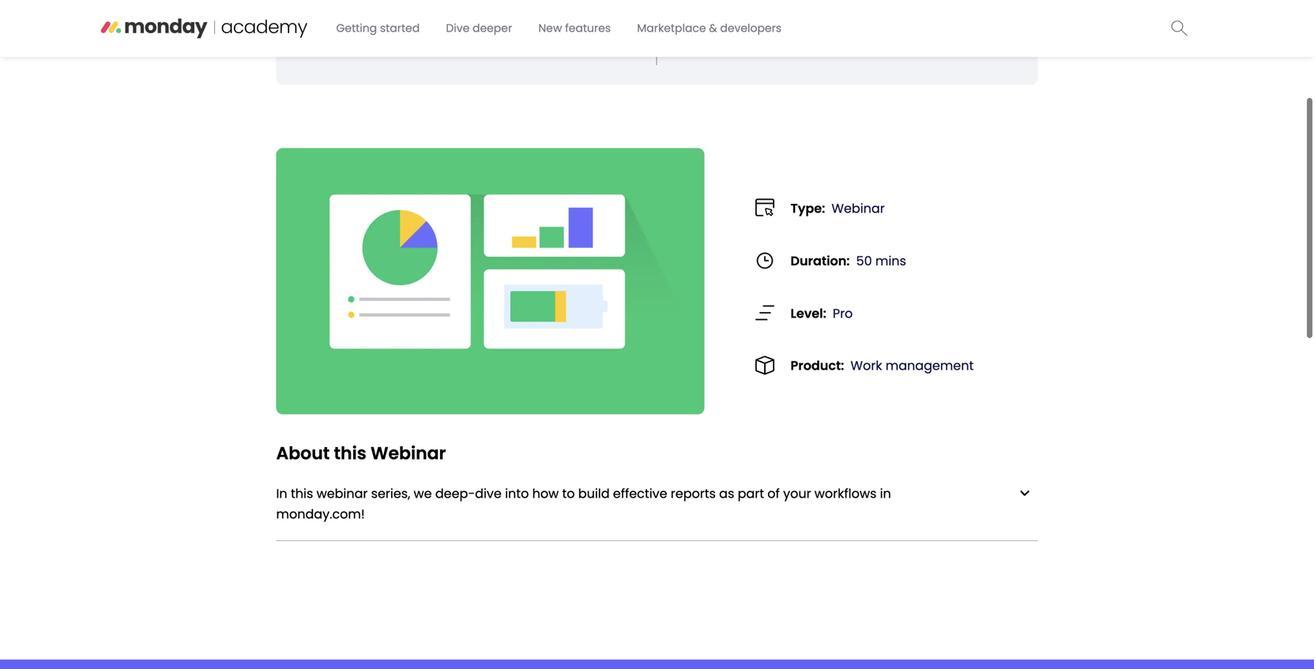 Task type: locate. For each thing, give the bounding box(es) containing it.
level:
[[791, 305, 827, 322]]

getting started link
[[327, 14, 429, 42]]

this
[[334, 441, 367, 466], [291, 485, 313, 503]]

not
[[438, 30, 460, 48]]

this up webinar
[[334, 441, 367, 466]]

this for in
[[291, 485, 313, 503]]

dive deeper
[[446, 21, 512, 36]]

developers
[[721, 21, 782, 36]]

0 horizontal spatial this
[[291, 485, 313, 503]]

duration:
[[791, 252, 850, 270]]

level: pro
[[791, 305, 853, 322]]

type: webinar
[[791, 200, 885, 218]]

search logo image
[[1172, 20, 1189, 36]]

1 vertical spatial this
[[291, 485, 313, 503]]

work
[[851, 357, 883, 375]]

1 vertical spatial webinar
[[371, 441, 446, 466]]

monday.com logo image
[[1020, 491, 1031, 497]]

in
[[276, 485, 288, 503]]

webinar right type: at the right of page
[[832, 200, 885, 218]]

this inside in this webinar series, we deep-dive into how to build effective reports as part of your workflows in monday.com!
[[291, 485, 313, 503]]

0 vertical spatial webinar
[[832, 200, 885, 218]]

your
[[784, 485, 812, 503]]

dive
[[475, 485, 502, 503]]

0 horizontal spatial webinar
[[371, 441, 446, 466]]

this right in
[[291, 485, 313, 503]]

webinar
[[832, 200, 885, 218], [371, 441, 446, 466]]

as
[[720, 485, 735, 503]]

effective
[[613, 485, 668, 503]]

features
[[565, 21, 611, 36]]

50
[[857, 252, 873, 270]]

duration: 50 mins
[[791, 252, 907, 270]]

product: work management
[[791, 357, 974, 375]]

webinar up we
[[371, 441, 446, 466]]

build
[[579, 485, 610, 503]]

1 horizontal spatial this
[[334, 441, 367, 466]]

type:
[[791, 200, 826, 218]]

pro
[[833, 305, 853, 322]]

in
[[880, 485, 892, 503]]

0 vertical spatial this
[[334, 441, 367, 466]]

getting started
[[336, 21, 420, 36]]

deeper
[[473, 21, 512, 36]]

about
[[276, 441, 330, 466]]



Task type: vqa. For each thing, say whether or not it's contained in the screenshot.
About
yes



Task type: describe. For each thing, give the bounding box(es) containing it.
monday.com!
[[276, 506, 365, 523]]

&
[[709, 21, 718, 36]]

series,
[[371, 485, 411, 503]]

into
[[505, 485, 529, 503]]

product:
[[791, 357, 845, 375]]

this for about
[[334, 441, 367, 466]]

of
[[768, 485, 780, 503]]

reports
[[671, 485, 716, 503]]

part
[[738, 485, 765, 503]]

about this webinar
[[276, 441, 446, 466]]

marketplace & developers
[[637, 21, 782, 36]]

new features
[[539, 21, 611, 36]]

to
[[563, 485, 575, 503]]

started
[[380, 21, 420, 36]]

1 horizontal spatial webinar
[[832, 200, 885, 218]]

dive
[[446, 21, 470, 36]]

new
[[539, 21, 562, 36]]

academy logo image
[[100, 12, 323, 40]]

getting
[[336, 21, 377, 36]]

new features link
[[529, 14, 621, 42]]

marketplace
[[637, 21, 706, 36]]

marketplace & developers link
[[628, 14, 792, 42]]

in this webinar series, we deep-dive into how to build effective reports as part of your workflows in monday.com!
[[276, 485, 892, 523]]

workflows
[[815, 485, 877, 503]]

management
[[886, 357, 974, 375]]

how
[[533, 485, 559, 503]]

enrolled
[[463, 30, 515, 48]]

not enrolled
[[438, 30, 515, 48]]

deep-
[[436, 485, 475, 503]]

mins
[[876, 252, 907, 270]]

dive deeper link
[[437, 14, 522, 42]]

webinar
[[317, 485, 368, 503]]

we
[[414, 485, 432, 503]]



